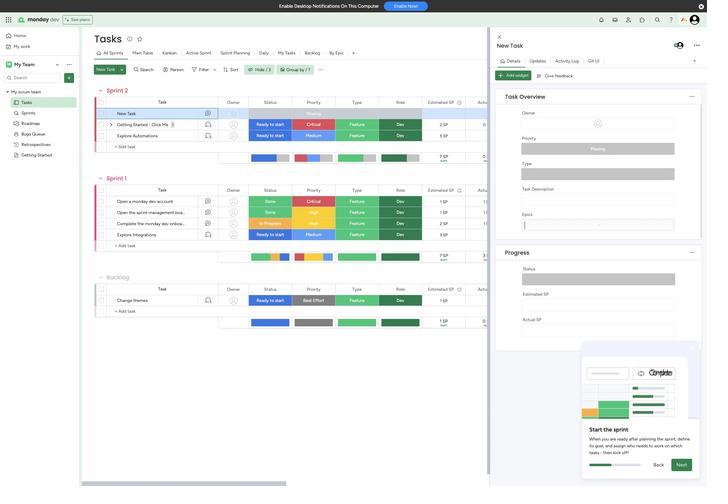 Task type: describe. For each thing, give the bounding box(es) containing it.
details
[[507, 58, 520, 64]]

in
[[260, 221, 263, 227]]

1 type field from the top
[[351, 99, 363, 106]]

owner field for sprint 1
[[225, 187, 242, 194]]

dev for complete
[[162, 222, 169, 227]]

1 vertical spatial -
[[598, 223, 600, 228]]

on
[[665, 444, 670, 449]]

add widget button
[[495, 71, 531, 81]]

home
[[14, 33, 26, 38]]

lottie animation image
[[582, 344, 700, 422]]

onboarding
[[170, 222, 192, 227]]

estimated for first estimated sp field from the bottom of the page
[[428, 287, 448, 292]]

0 horizontal spatial tasks
[[21, 100, 32, 105]]

person button
[[160, 65, 187, 75]]

hide
[[255, 67, 264, 72]]

1 sp sum
[[440, 319, 448, 328]]

angle down image
[[120, 67, 123, 72]]

7 dev from the top
[[397, 298, 404, 304]]

enable for enable desktop notifications on this computer
[[279, 3, 293, 9]]

activity log button
[[551, 56, 584, 66]]

search everything image
[[654, 17, 661, 23]]

you
[[602, 437, 609, 443]]

planning
[[234, 51, 250, 56]]

who
[[627, 444, 635, 449]]

by
[[329, 51, 334, 56]]

my tasks button
[[273, 48, 300, 58]]

Search field
[[138, 65, 157, 74]]

sum inside 3 sp sum
[[484, 258, 491, 262]]

1 status field from the top
[[263, 99, 278, 106]]

back
[[654, 463, 664, 469]]

are
[[610, 437, 616, 443]]

sum inside the 1 sp sum
[[440, 324, 447, 328]]

ready
[[617, 437, 628, 443]]

new task button
[[94, 65, 117, 75]]

give feedback
[[545, 73, 573, 79]]

team
[[31, 89, 41, 95]]

2 / from the left
[[306, 67, 307, 72]]

2 7 from the top
[[440, 253, 442, 259]]

monday for complete
[[145, 222, 161, 227]]

sprint planning
[[221, 51, 250, 56]]

add to favorites image
[[137, 36, 143, 42]]

actual sp for 3rd actual sp field from the top
[[478, 287, 497, 292]]

2 ready from the top
[[257, 133, 269, 139]]

by
[[300, 67, 304, 72]]

change
[[117, 298, 132, 304]]

me
[[162, 122, 168, 128]]

see plans button
[[63, 15, 93, 24]]

2 medium from the top
[[306, 232, 322, 238]]

details button
[[498, 56, 525, 66]]

show board description image
[[126, 36, 134, 42]]

1 horizontal spatial progress
[[505, 249, 529, 257]]

type for 1st type field from the bottom of the page
[[352, 287, 362, 292]]

updates
[[530, 58, 546, 64]]

4 dev from the top
[[397, 210, 404, 215]]

dev for open
[[149, 199, 156, 205]]

in progress
[[260, 221, 281, 227]]

owner for first owner field from the top of the page
[[227, 100, 240, 105]]

invite members image
[[626, 17, 632, 23]]

off!
[[622, 451, 629, 456]]

active sprint
[[186, 51, 211, 56]]

role field for sprint 1
[[395, 187, 406, 194]]

priority for first priority field from the top of the page
[[307, 100, 321, 105]]

role field for backlog
[[395, 286, 406, 293]]

caret down image
[[7, 90, 9, 94]]

more dots image
[[690, 251, 694, 255]]

0 vertical spatial monday
[[28, 16, 49, 23]]

filter
[[199, 67, 209, 72]]

group
[[286, 67, 299, 72]]

actual sp for 3rd actual sp field from the bottom of the page
[[478, 100, 497, 105]]

priority for third priority field from the top of the page
[[307, 287, 321, 292]]

group by / 1
[[286, 67, 310, 72]]

its
[[589, 444, 594, 449]]

1 horizontal spatial missing
[[591, 147, 605, 152]]

started for getting started - click me
[[133, 122, 148, 128]]

enable now! button
[[384, 2, 428, 11]]

home button
[[4, 31, 67, 41]]

1 7 sp sum from the top
[[440, 154, 448, 163]]

my for my work
[[14, 44, 20, 49]]

Backlog field
[[105, 274, 131, 282]]

my work button
[[4, 42, 67, 52]]

when
[[589, 437, 601, 443]]

role for sprint 1
[[396, 188, 405, 193]]

when you are ready after planning the sprint, define its goal, and assign who needs to work on which tasks - then kick off!
[[589, 437, 690, 456]]

all
[[104, 51, 108, 56]]

new inside new task field
[[497, 42, 509, 50]]

themes
[[133, 298, 148, 304]]

3 sp
[[440, 233, 448, 238]]

the for open
[[129, 210, 135, 216]]

2 actual sp field from the top
[[476, 187, 498, 194]]

1 7 from the top
[[440, 154, 442, 160]]

getting for getting started - click me
[[117, 122, 132, 128]]

kanban button
[[158, 48, 181, 58]]

planning
[[639, 437, 656, 443]]

1 ready to start from the top
[[257, 122, 284, 127]]

owner for sprint 1 owner field
[[227, 188, 240, 193]]

back button
[[649, 460, 669, 472]]

column information image for first estimated sp field from the bottom of the page
[[457, 287, 462, 292]]

task overview
[[505, 93, 545, 101]]

explore automations
[[117, 134, 158, 139]]

apps image
[[639, 17, 646, 23]]

on
[[341, 3, 347, 9]]

1 2 sp from the top
[[440, 123, 448, 127]]

account
[[157, 199, 173, 205]]

open for open the sprint management board
[[117, 210, 128, 216]]

+ Add task text field
[[110, 143, 215, 151]]

2 vertical spatial 2
[[440, 222, 442, 226]]

0 sp sum for + add task text field
[[483, 154, 492, 163]]

Sprint 1 field
[[105, 175, 128, 183]]

estimated for third estimated sp field from the bottom of the page
[[428, 100, 448, 105]]

team
[[22, 62, 35, 67]]

dapulse close image
[[699, 4, 704, 10]]

kanban
[[162, 51, 177, 56]]

2 7 sp sum from the top
[[440, 253, 448, 262]]

2 2 sp from the top
[[440, 222, 448, 226]]

2 estimated sp field from the top
[[427, 187, 456, 194]]

public board image
[[13, 152, 19, 158]]

getting started
[[21, 153, 52, 158]]

5 feature from the top
[[350, 221, 365, 227]]

1 inside field
[[125, 175, 127, 183]]

to inside when you are ready after planning the sprint, define its goal, and assign who needs to work on which tasks - then kick off!
[[649, 444, 653, 449]]

inbox image
[[612, 17, 618, 23]]

list box containing my scrum team
[[0, 86, 79, 244]]

give feedback button
[[534, 71, 576, 81]]

2 inside 'field'
[[125, 87, 128, 95]]

7 feature from the top
[[350, 298, 365, 304]]

enable now!
[[394, 4, 418, 9]]

maria williams image
[[690, 15, 700, 25]]

see
[[71, 17, 79, 22]]

monday for open
[[132, 199, 148, 205]]

started for getting started
[[37, 153, 52, 158]]

more dots image
[[690, 94, 694, 99]]

5
[[440, 134, 442, 138]]

0 vertical spatial 3
[[268, 67, 271, 72]]

1 inside the 1 sp sum
[[440, 319, 442, 324]]

give
[[545, 73, 554, 79]]

a
[[129, 199, 131, 205]]

2 start from the top
[[275, 133, 284, 139]]

owner field for backlog
[[225, 286, 242, 293]]

2 feature from the top
[[350, 133, 365, 139]]

task description
[[522, 187, 554, 192]]

epic
[[335, 51, 344, 56]]

0 horizontal spatial -
[[149, 122, 151, 128]]

computer
[[358, 3, 379, 9]]

flow
[[193, 222, 201, 227]]

task inside button
[[107, 67, 115, 72]]

1 estimated sp field from the top
[[427, 99, 456, 106]]

close image
[[689, 346, 695, 352]]

2 type field from the top
[[351, 187, 363, 194]]

open for open a monday dev account
[[117, 199, 128, 205]]

widget
[[515, 73, 529, 78]]

help image
[[668, 17, 674, 23]]

main table
[[132, 51, 153, 56]]

bugs queue
[[21, 132, 45, 137]]

Tasks field
[[93, 32, 123, 46]]

New Task field
[[496, 42, 673, 50]]

complete the monday dev onboarding flow
[[117, 222, 201, 227]]

workspace selection element
[[6, 61, 35, 68]]

dapulse drag handle 3 image for progress
[[499, 251, 502, 255]]

close image
[[498, 35, 501, 40]]

1 horizontal spatial new task
[[117, 111, 136, 117]]

column information image for third estimated sp field from the bottom of the page
[[457, 100, 462, 105]]

3 estimated sp field from the top
[[427, 286, 456, 293]]

daily
[[259, 51, 269, 56]]

3 type field from the top
[[351, 286, 363, 293]]

actual sp for 2nd actual sp field
[[478, 188, 497, 193]]

public board image
[[13, 100, 19, 106]]

explore for explore automations
[[117, 134, 132, 139]]

kick
[[613, 451, 621, 456]]

my work
[[14, 44, 30, 49]]

1 medium from the top
[[306, 133, 322, 139]]

0 sp
[[483, 123, 491, 127]]

role for backlog
[[396, 287, 405, 292]]

change themes
[[117, 298, 148, 304]]

explore integrations
[[117, 233, 156, 238]]

Search in workspace field
[[13, 74, 52, 82]]

workspace options image
[[66, 61, 72, 68]]

backlog for "backlog" button
[[305, 51, 320, 56]]

0 vertical spatial missing
[[306, 111, 321, 117]]

now!
[[408, 4, 418, 9]]

define
[[678, 437, 690, 443]]

0 sp sum for 1 sp + add task text box
[[483, 319, 492, 328]]

2 critical from the top
[[307, 199, 321, 205]]

add view image
[[352, 51, 355, 56]]

2 priority field from the top
[[305, 187, 322, 194]]

1 ready from the top
[[257, 122, 269, 127]]

then
[[603, 451, 612, 456]]

notifications image
[[598, 17, 605, 23]]

needs
[[636, 444, 648, 449]]

6 feature from the top
[[350, 232, 365, 238]]

backlog button
[[300, 48, 325, 58]]

sprint 2
[[107, 87, 128, 95]]

sort button
[[220, 65, 242, 75]]



Task type: vqa. For each thing, say whether or not it's contained in the screenshot.
Automate
no



Task type: locate. For each thing, give the bounding box(es) containing it.
2 vertical spatial dev
[[162, 222, 169, 227]]

my inside button
[[14, 44, 20, 49]]

sprint inside 'field'
[[107, 87, 123, 95]]

monday right a
[[132, 199, 148, 205]]

/ right the by
[[306, 67, 307, 72]]

new down the sprint 2 'field'
[[117, 111, 126, 117]]

1 vertical spatial 0 sp sum
[[483, 319, 492, 328]]

1 horizontal spatial new
[[117, 111, 126, 117]]

3 priority field from the top
[[305, 286, 322, 293]]

this
[[348, 3, 357, 9]]

1 actual sp field from the top
[[476, 99, 498, 106]]

dapulse drag handle 3 image for task overview
[[499, 94, 502, 99]]

1 horizontal spatial work
[[654, 444, 664, 449]]

done
[[265, 199, 276, 205], [265, 210, 276, 215]]

1 vertical spatial explore
[[117, 233, 132, 238]]

0 sp sum
[[483, 154, 492, 163], [483, 319, 492, 328]]

1 column information image from the top
[[457, 100, 462, 105]]

0 vertical spatial dapulse drag handle 3 image
[[499, 94, 502, 99]]

getting
[[117, 122, 132, 128], [21, 153, 36, 158]]

plans
[[80, 17, 90, 22]]

0 vertical spatial tasks
[[94, 32, 122, 46]]

monday up home button
[[28, 16, 49, 23]]

2 role from the top
[[396, 188, 405, 193]]

sort
[[230, 67, 239, 72]]

1 vertical spatial 7
[[440, 253, 442, 259]]

/ right hide
[[266, 67, 267, 72]]

maria williams image
[[676, 42, 684, 50]]

Status field
[[263, 99, 278, 106], [263, 187, 278, 194], [263, 286, 278, 293]]

1 vertical spatial backlog
[[107, 274, 129, 282]]

missing
[[306, 111, 321, 117], [591, 147, 605, 152]]

1 vertical spatial role
[[396, 188, 405, 193]]

the down a
[[129, 210, 135, 216]]

estimated sp for second estimated sp field from the top
[[428, 188, 454, 193]]

0 horizontal spatial enable
[[279, 3, 293, 9]]

dev
[[397, 122, 404, 127], [397, 133, 404, 139], [397, 199, 404, 205], [397, 210, 404, 215], [397, 221, 404, 227], [397, 232, 404, 238], [397, 298, 404, 304]]

2 vertical spatial actual sp field
[[476, 286, 498, 293]]

next
[[677, 463, 687, 469]]

2 vertical spatial tasks
[[21, 100, 32, 105]]

click
[[152, 122, 161, 128]]

0 vertical spatial explore
[[117, 134, 132, 139]]

new task inside new task field
[[497, 42, 523, 50]]

4 start from the top
[[275, 298, 284, 304]]

type for 1st type field from the top of the page
[[352, 100, 362, 105]]

sprint
[[136, 210, 148, 216], [613, 427, 628, 434]]

work down home
[[21, 44, 30, 49]]

backlog up the change
[[107, 274, 129, 282]]

management
[[149, 210, 174, 216]]

enable
[[279, 3, 293, 9], [394, 4, 407, 9]]

0 vertical spatial actual sp field
[[476, 99, 498, 106]]

0 vertical spatial 7
[[440, 154, 442, 160]]

enable left desktop
[[279, 3, 293, 9]]

1 vertical spatial 0
[[483, 154, 486, 160]]

the for complete
[[137, 222, 144, 227]]

0 horizontal spatial progress
[[264, 221, 281, 227]]

new task down close image
[[497, 42, 523, 50]]

actual
[[478, 100, 490, 105], [478, 188, 490, 193], [478, 287, 490, 292], [523, 318, 535, 323]]

tasks
[[589, 451, 599, 456]]

my inside workspace selection element
[[14, 62, 21, 67]]

2 vertical spatial status field
[[263, 286, 278, 293]]

my inside button
[[278, 51, 284, 56]]

1 vertical spatial priority field
[[305, 187, 322, 194]]

0 vertical spatial status field
[[263, 99, 278, 106]]

ready
[[257, 122, 269, 127], [257, 133, 269, 139], [257, 232, 269, 238], [257, 298, 269, 304]]

desktop
[[294, 3, 312, 9]]

1 sp
[[440, 200, 448, 204], [484, 200, 491, 204], [440, 211, 448, 215], [484, 211, 491, 215], [484, 222, 491, 226], [440, 299, 448, 304]]

menu image
[[318, 67, 324, 73]]

1 vertical spatial monday
[[132, 199, 148, 205]]

Owner field
[[225, 99, 242, 106], [225, 187, 242, 194], [225, 286, 242, 293]]

2 horizontal spatial dev
[[162, 222, 169, 227]]

2 horizontal spatial new
[[497, 42, 509, 50]]

dev up open the sprint management board
[[149, 199, 156, 205]]

activity
[[555, 58, 571, 64]]

3 actual sp field from the top
[[476, 286, 498, 293]]

1 vertical spatial 7 sp sum
[[440, 253, 448, 262]]

dev left see at the top of page
[[50, 16, 59, 23]]

1 vertical spatial work
[[654, 444, 664, 449]]

my for my scrum team
[[11, 89, 17, 95]]

tasks right public board image
[[21, 100, 32, 105]]

add view image
[[694, 59, 696, 64]]

1 start from the top
[[275, 122, 284, 127]]

dev down management
[[162, 222, 169, 227]]

0 vertical spatial 0 sp sum
[[483, 154, 492, 163]]

backlog up menu image
[[305, 51, 320, 56]]

0 horizontal spatial work
[[21, 44, 30, 49]]

2 0 sp sum from the top
[[483, 319, 492, 328]]

1 vertical spatial status field
[[263, 187, 278, 194]]

0 horizontal spatial sprint
[[136, 210, 148, 216]]

Actual SP field
[[476, 99, 498, 106], [476, 187, 498, 194], [476, 286, 498, 293]]

backlog inside field
[[107, 274, 129, 282]]

integrations
[[133, 233, 156, 238]]

1 button for getting started - click me
[[198, 119, 218, 130]]

1 vertical spatial role field
[[395, 187, 406, 194]]

notifications
[[313, 3, 340, 9]]

1 button for explore integrations
[[198, 230, 218, 241]]

0 vertical spatial 7 sp sum
[[440, 154, 448, 163]]

new task left the angle down icon
[[96, 67, 115, 72]]

complete
[[117, 222, 136, 227]]

bugs
[[21, 132, 31, 137]]

3 ready from the top
[[257, 232, 269, 238]]

2 horizontal spatial 3
[[483, 253, 485, 259]]

to
[[270, 122, 274, 127], [270, 133, 274, 139], [270, 232, 274, 238], [270, 298, 274, 304], [649, 444, 653, 449]]

daily button
[[255, 48, 273, 58]]

sprint up ready
[[613, 427, 628, 434]]

dapulse drag handle 3 image down add widget popup button
[[499, 94, 502, 99]]

2 high from the top
[[309, 221, 318, 227]]

Priority field
[[305, 99, 322, 106], [305, 187, 322, 194], [305, 286, 322, 293]]

active
[[186, 51, 199, 56]]

3 role field from the top
[[395, 286, 406, 293]]

my
[[14, 44, 20, 49], [278, 51, 284, 56], [14, 62, 21, 67], [11, 89, 17, 95]]

1 dev from the top
[[397, 122, 404, 127]]

1 priority field from the top
[[305, 99, 322, 106]]

+ add task text field for 3 sp
[[110, 243, 215, 250]]

sprint for sprint planning
[[221, 51, 232, 56]]

updates button
[[525, 56, 551, 66]]

3 feature from the top
[[350, 199, 365, 205]]

enable left now!
[[394, 4, 407, 9]]

1 button for change themes
[[198, 295, 218, 306]]

1 / from the left
[[266, 67, 267, 72]]

0 vertical spatial type field
[[351, 99, 363, 106]]

3 ready to start from the top
[[257, 232, 284, 238]]

epics
[[522, 212, 533, 218]]

Sprint 2 field
[[105, 87, 130, 95]]

0 vertical spatial backlog
[[305, 51, 320, 56]]

sprints up roadmap at the top left
[[21, 110, 35, 116]]

the up the integrations
[[137, 222, 144, 227]]

0 vertical spatial progress
[[264, 221, 281, 227]]

critical
[[307, 122, 321, 127], [307, 199, 321, 205]]

2 vertical spatial -
[[600, 451, 602, 456]]

dapulse drag handle 3 image right "dapulse drag 2" image
[[499, 251, 502, 255]]

3 inside 3 sp sum
[[483, 253, 485, 259]]

0 for + add task text field
[[483, 154, 486, 160]]

1 vertical spatial 2 sp
[[440, 222, 448, 226]]

3 for 3 sp sum
[[483, 253, 485, 259]]

2 vertical spatial owner field
[[225, 286, 242, 293]]

1 role field from the top
[[395, 99, 406, 106]]

person
[[170, 67, 184, 72]]

2 vertical spatial type field
[[351, 286, 363, 293]]

the left sprint,
[[657, 437, 664, 443]]

0 vertical spatial new
[[497, 42, 509, 50]]

getting for getting started
[[21, 153, 36, 158]]

1 horizontal spatial getting
[[117, 122, 132, 128]]

progress right "dapulse drag 2" image
[[505, 249, 529, 257]]

sprint down open a monday dev account
[[136, 210, 148, 216]]

3 dev from the top
[[397, 199, 404, 205]]

new down all on the top left of the page
[[96, 67, 105, 72]]

dapulse addbtn image
[[674, 43, 678, 47]]

sprint for sprint 1
[[107, 175, 123, 183]]

1 vertical spatial new task
[[96, 67, 115, 72]]

explore left automations
[[117, 134, 132, 139]]

0 vertical spatial 2 sp
[[440, 123, 448, 127]]

2 dapulse drag handle 3 image from the top
[[499, 251, 502, 255]]

priority
[[307, 100, 321, 105], [522, 136, 536, 141], [307, 188, 321, 193], [307, 287, 321, 292]]

explore
[[117, 134, 132, 139], [117, 233, 132, 238]]

0 horizontal spatial started
[[37, 153, 52, 158]]

started down the retrospectives on the top left of the page
[[37, 153, 52, 158]]

explore down 'complete'
[[117, 233, 132, 238]]

v2 search image
[[134, 66, 138, 73]]

column information image
[[457, 188, 462, 193]]

1 horizontal spatial enable
[[394, 4, 407, 9]]

0 horizontal spatial /
[[266, 67, 267, 72]]

main table button
[[128, 48, 158, 58]]

git ui button
[[584, 56, 604, 66]]

3
[[268, 67, 271, 72], [440, 233, 442, 238], [483, 253, 485, 259]]

status
[[264, 100, 277, 105], [264, 188, 277, 193], [523, 267, 535, 272], [264, 287, 277, 292]]

sp inside the 1 sp sum
[[443, 319, 448, 324]]

progress bar
[[589, 465, 612, 467]]

1 vertical spatial estimated sp field
[[427, 187, 456, 194]]

0 vertical spatial column information image
[[457, 100, 462, 105]]

enable for enable now!
[[394, 4, 407, 9]]

new task inside 'new task' button
[[96, 67, 115, 72]]

1 vertical spatial critical
[[307, 199, 321, 205]]

started up explore automations
[[133, 122, 148, 128]]

sprint 1
[[107, 175, 127, 183]]

7 sp sum down 3 sp
[[440, 253, 448, 262]]

filter button
[[189, 65, 219, 75]]

after
[[629, 437, 638, 443]]

dapulse drag handle 3 image
[[499, 94, 502, 99], [499, 251, 502, 255]]

tasks inside button
[[285, 51, 296, 56]]

sprint for sprint 2
[[107, 87, 123, 95]]

new task up getting started - click me
[[117, 111, 136, 117]]

1 explore from the top
[[117, 134, 132, 139]]

queue
[[32, 132, 45, 137]]

my for my team
[[14, 62, 21, 67]]

progress right in
[[264, 221, 281, 227]]

owner for backlog owner field
[[227, 287, 240, 292]]

activity log
[[555, 58, 579, 64]]

0 horizontal spatial missing
[[306, 111, 321, 117]]

enable inside button
[[394, 4, 407, 9]]

feature
[[350, 122, 365, 127], [350, 133, 365, 139], [350, 199, 365, 205], [350, 210, 365, 215], [350, 221, 365, 227], [350, 232, 365, 238], [350, 298, 365, 304]]

options image
[[66, 75, 72, 81]]

3 sp sum
[[483, 253, 492, 262]]

0 vertical spatial sprint
[[136, 210, 148, 216]]

options image
[[694, 41, 700, 50]]

getting right public board icon
[[21, 153, 36, 158]]

1 + add task text field from the top
[[110, 243, 215, 250]]

1 open from the top
[[117, 199, 128, 205]]

task inside field
[[510, 42, 523, 50]]

2 vertical spatial role field
[[395, 286, 406, 293]]

type for second type field from the bottom
[[352, 188, 362, 193]]

getting started - click me
[[117, 122, 168, 128]]

7 down 5
[[440, 154, 442, 160]]

1 vertical spatial 3
[[440, 233, 442, 238]]

2 horizontal spatial new task
[[497, 42, 523, 50]]

new inside 'new task' button
[[96, 67, 105, 72]]

1 dapulse drag handle 3 image from the top
[[499, 94, 502, 99]]

priority for 2nd priority field from the top of the page
[[307, 188, 321, 193]]

overview
[[520, 93, 545, 101]]

my right daily
[[278, 51, 284, 56]]

started inside list box
[[37, 153, 52, 158]]

backlog for "backlog" field
[[107, 274, 129, 282]]

new
[[497, 42, 509, 50], [96, 67, 105, 72], [117, 111, 126, 117]]

1 owner field from the top
[[225, 99, 242, 106]]

0 vertical spatial -
[[149, 122, 151, 128]]

tasks
[[94, 32, 122, 46], [285, 51, 296, 56], [21, 100, 32, 105]]

2 role field from the top
[[395, 187, 406, 194]]

sprint for open
[[136, 210, 148, 216]]

actual sp
[[478, 100, 497, 105], [478, 188, 497, 193], [478, 287, 497, 292], [523, 318, 542, 323]]

4 feature from the top
[[350, 210, 365, 215]]

0 horizontal spatial new task
[[96, 67, 115, 72]]

4 ready from the top
[[257, 298, 269, 304]]

5 sp
[[440, 134, 448, 138]]

- inside when you are ready after planning the sprint, define its goal, and assign who needs to work on which tasks - then kick off!
[[600, 451, 602, 456]]

3 role from the top
[[396, 287, 405, 292]]

which
[[671, 444, 682, 449]]

1 vertical spatial dev
[[149, 199, 156, 205]]

1 vertical spatial high
[[309, 221, 318, 227]]

1 vertical spatial owner field
[[225, 187, 242, 194]]

+ Add task text field
[[110, 243, 215, 250], [110, 308, 215, 316]]

start the sprint
[[589, 427, 628, 434]]

0 for 1 sp + add task text box
[[483, 319, 486, 324]]

1 vertical spatial getting
[[21, 153, 36, 158]]

1 vertical spatial column information image
[[457, 287, 462, 292]]

0 vertical spatial critical
[[307, 122, 321, 127]]

0 vertical spatial 0
[[483, 123, 486, 127]]

my down home
[[14, 44, 20, 49]]

+ add task text field for 1 sp
[[110, 308, 215, 316]]

2 vertical spatial new
[[117, 111, 126, 117]]

7 sp sum
[[440, 154, 448, 163], [440, 253, 448, 262]]

0 vertical spatial + add task text field
[[110, 243, 215, 250]]

open left a
[[117, 199, 128, 205]]

explore for explore integrations
[[117, 233, 132, 238]]

+ add task text field down the integrations
[[110, 243, 215, 250]]

1 done from the top
[[265, 199, 276, 205]]

1 vertical spatial medium
[[306, 232, 322, 238]]

2 sp up 3 sp
[[440, 222, 448, 226]]

m
[[7, 62, 11, 67]]

select product image
[[6, 17, 12, 23]]

2 vertical spatial role
[[396, 287, 405, 292]]

lottie animation element
[[582, 342, 700, 422]]

1 0 sp sum from the top
[[483, 154, 492, 163]]

option
[[0, 86, 79, 88]]

1 horizontal spatial /
[[306, 67, 307, 72]]

7 sp sum down 5 sp
[[440, 154, 448, 163]]

1 vertical spatial done
[[265, 210, 276, 215]]

work inside button
[[21, 44, 30, 49]]

0 horizontal spatial sprints
[[21, 110, 35, 116]]

sprint for start
[[613, 427, 628, 434]]

0 vertical spatial done
[[265, 199, 276, 205]]

0 horizontal spatial dev
[[50, 16, 59, 23]]

the up the you
[[604, 427, 612, 434]]

estimated sp for first estimated sp field from the bottom of the page
[[428, 287, 454, 292]]

all sprints button
[[94, 48, 128, 58]]

2 horizontal spatial -
[[600, 451, 602, 456]]

the for start
[[604, 427, 612, 434]]

list box
[[0, 86, 79, 244]]

Estimated SP field
[[427, 99, 456, 106], [427, 187, 456, 194], [427, 286, 456, 293]]

estimated sp for third estimated sp field from the bottom of the page
[[428, 100, 454, 105]]

1 vertical spatial missing
[[591, 147, 605, 152]]

Role field
[[395, 99, 406, 106], [395, 187, 406, 194], [395, 286, 406, 293]]

2 explore from the top
[[117, 233, 132, 238]]

roadmap
[[21, 121, 40, 126]]

0 vertical spatial dev
[[50, 16, 59, 23]]

3 for 3 sp
[[440, 233, 442, 238]]

my for my tasks
[[278, 51, 284, 56]]

sprints right all on the top left of the page
[[109, 51, 123, 56]]

sprint planning button
[[216, 48, 255, 58]]

2 vertical spatial new task
[[117, 111, 136, 117]]

0 vertical spatial 2
[[125, 87, 128, 95]]

3 owner field from the top
[[225, 286, 242, 293]]

scrum
[[18, 89, 30, 95]]

sprints inside button
[[109, 51, 123, 56]]

0 horizontal spatial new
[[96, 67, 105, 72]]

0 vertical spatial role field
[[395, 99, 406, 106]]

1 vertical spatial dapulse drag handle 3 image
[[499, 251, 502, 255]]

the inside when you are ready after planning the sprint, define its goal, and assign who needs to work on which tasks - then kick off!
[[657, 437, 664, 443]]

new task
[[497, 42, 523, 50], [96, 67, 115, 72], [117, 111, 136, 117]]

monday down open the sprint management board
[[145, 222, 161, 227]]

my right workspace image
[[14, 62, 21, 67]]

1 button for explore automations
[[198, 130, 218, 142]]

3 status field from the top
[[263, 286, 278, 293]]

5 dev from the top
[[397, 221, 404, 227]]

my inside list box
[[11, 89, 17, 95]]

2 vertical spatial 3
[[483, 253, 485, 259]]

table
[[143, 51, 153, 56]]

0 vertical spatial priority field
[[305, 99, 322, 106]]

work left on at right
[[654, 444, 664, 449]]

work inside when you are ready after planning the sprint, define its goal, and assign who needs to work on which tasks - then kick off!
[[654, 444, 664, 449]]

2 owner field from the top
[[225, 187, 242, 194]]

sprint,
[[665, 437, 677, 443]]

1 critical from the top
[[307, 122, 321, 127]]

effort
[[313, 298, 324, 304]]

hide / 3
[[255, 67, 271, 72]]

0 vertical spatial estimated sp field
[[427, 99, 456, 106]]

sp inside 3 sp sum
[[486, 253, 492, 259]]

1 feature from the top
[[350, 122, 365, 127]]

2 column information image from the top
[[457, 287, 462, 292]]

estimated for second estimated sp field from the top
[[428, 188, 448, 193]]

+ add task text field down themes
[[110, 308, 215, 316]]

-
[[149, 122, 151, 128], [598, 223, 600, 228], [600, 451, 602, 456]]

2 done from the top
[[265, 210, 276, 215]]

0 vertical spatial started
[[133, 122, 148, 128]]

0 vertical spatial work
[[21, 44, 30, 49]]

2 + add task text field from the top
[[110, 308, 215, 316]]

the
[[129, 210, 135, 216], [137, 222, 144, 227], [604, 427, 612, 434], [657, 437, 664, 443]]

1 horizontal spatial sprints
[[109, 51, 123, 56]]

arrow down image
[[211, 66, 219, 73]]

open up 'complete'
[[117, 210, 128, 216]]

progress
[[264, 221, 281, 227], [505, 249, 529, 257]]

1 horizontal spatial dev
[[149, 199, 156, 205]]

new down close image
[[497, 42, 509, 50]]

my right caret down image
[[11, 89, 17, 95]]

1 horizontal spatial started
[[133, 122, 148, 128]]

sprint inside field
[[107, 175, 123, 183]]

ready to start
[[257, 122, 284, 127], [257, 133, 284, 139], [257, 232, 284, 238], [257, 298, 284, 304]]

2 vertical spatial priority field
[[305, 286, 322, 293]]

4 ready to start from the top
[[257, 298, 284, 304]]

2
[[125, 87, 128, 95], [440, 123, 442, 127], [440, 222, 442, 226]]

2 open from the top
[[117, 210, 128, 216]]

backlog inside button
[[305, 51, 320, 56]]

2 sp up 5 sp
[[440, 123, 448, 127]]

3 start from the top
[[275, 232, 284, 238]]

6 dev from the top
[[397, 232, 404, 238]]

estimated
[[428, 100, 448, 105], [428, 188, 448, 193], [428, 287, 448, 292], [523, 292, 542, 297]]

dapulse drag 2 image
[[491, 250, 493, 257]]

2 status field from the top
[[263, 187, 278, 194]]

1 vertical spatial actual sp field
[[476, 187, 498, 194]]

description
[[532, 187, 554, 192]]

workspace image
[[6, 61, 12, 68]]

1 vertical spatial 2
[[440, 123, 442, 127]]

2 ready to start from the top
[[257, 133, 284, 139]]

getting up explore automations
[[117, 122, 132, 128]]

1 high from the top
[[309, 210, 318, 215]]

tasks up group
[[285, 51, 296, 56]]

2 dev from the top
[[397, 133, 404, 139]]

Type field
[[351, 99, 363, 106], [351, 187, 363, 194], [351, 286, 363, 293]]

0 vertical spatial medium
[[306, 133, 322, 139]]

column information image
[[457, 100, 462, 105], [457, 287, 462, 292]]

tasks up all on the top left of the page
[[94, 32, 122, 46]]

7 down 3 sp
[[440, 253, 442, 259]]

1 role from the top
[[396, 100, 405, 105]]

0 horizontal spatial backlog
[[107, 274, 129, 282]]



